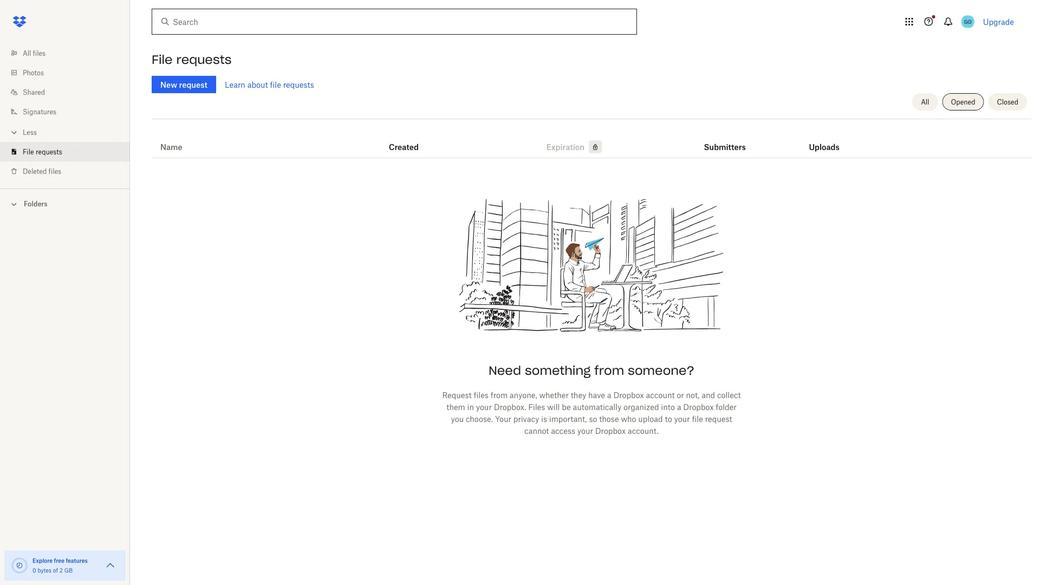 Task type: vqa. For each thing, say whether or not it's contained in the screenshot.
into
yes



Task type: describe. For each thing, give the bounding box(es) containing it.
anyone,
[[510, 390, 537, 400]]

about
[[247, 80, 268, 89]]

in
[[467, 402, 474, 412]]

2 column header from the left
[[809, 127, 853, 153]]

or
[[677, 390, 684, 400]]

request inside request files from anyone, whether they have a dropbox account or not, and collect them in your dropbox. files will be automatically organized into a dropbox folder you choose. your privacy is important, so those who upload to your file request cannot access your dropbox account.
[[705, 414, 732, 423]]

explore free features 0 bytes of 2 gb
[[33, 557, 88, 574]]

go
[[964, 18, 972, 25]]

bytes
[[38, 567, 52, 574]]

quota usage element
[[11, 557, 28, 574]]

folders
[[24, 200, 47, 208]]

0 vertical spatial your
[[476, 402, 492, 412]]

less
[[23, 128, 37, 136]]

1 vertical spatial requests
[[283, 80, 314, 89]]

folders button
[[0, 196, 130, 212]]

dropbox.
[[494, 402, 526, 412]]

name
[[160, 142, 183, 151]]

files for all
[[33, 49, 46, 57]]

request inside button
[[179, 80, 207, 89]]

request
[[442, 390, 472, 400]]

they
[[571, 390, 586, 400]]

created button
[[389, 140, 419, 153]]

so
[[589, 414, 597, 423]]

list containing all files
[[0, 37, 130, 189]]

all button
[[913, 93, 938, 111]]

deleted files
[[23, 167, 61, 175]]

choose.
[[466, 414, 493, 423]]

you
[[451, 414, 464, 423]]

and
[[702, 390, 715, 400]]

all files
[[23, 49, 46, 57]]

learn about file requests link
[[225, 80, 314, 89]]

opened button
[[943, 93, 984, 111]]

closed
[[997, 98, 1019, 106]]

them
[[447, 402, 465, 412]]

your
[[495, 414, 512, 423]]

into
[[661, 402, 675, 412]]

will
[[547, 402, 560, 412]]

someone?
[[628, 363, 695, 378]]

created
[[389, 142, 419, 151]]

important,
[[549, 414, 587, 423]]

have
[[589, 390, 605, 400]]

signatures link
[[9, 102, 130, 121]]

requests inside file requests link
[[36, 148, 62, 156]]

those
[[599, 414, 619, 423]]

automatically
[[573, 402, 622, 412]]

upload
[[639, 414, 663, 423]]

privacy
[[514, 414, 539, 423]]

of
[[53, 567, 58, 574]]

access
[[551, 426, 575, 435]]

is
[[541, 414, 547, 423]]

deleted
[[23, 167, 47, 175]]

row containing name
[[152, 123, 1032, 158]]

files for request
[[474, 390, 489, 400]]

learn
[[225, 80, 245, 89]]

opened
[[951, 98, 976, 106]]

closed button
[[989, 93, 1027, 111]]

2 vertical spatial dropbox
[[595, 426, 626, 435]]

signatures
[[23, 108, 56, 116]]

go button
[[960, 13, 977, 30]]



Task type: locate. For each thing, give the bounding box(es) containing it.
0 vertical spatial from
[[595, 363, 624, 378]]

organized
[[624, 402, 659, 412]]

2 horizontal spatial files
[[474, 390, 489, 400]]

1 horizontal spatial request
[[705, 414, 732, 423]]

1 horizontal spatial file
[[692, 414, 703, 423]]

0 horizontal spatial your
[[476, 402, 492, 412]]

request
[[179, 80, 207, 89], [705, 414, 732, 423]]

a right have
[[607, 390, 612, 400]]

0 vertical spatial requests
[[176, 52, 232, 67]]

2 vertical spatial your
[[578, 426, 593, 435]]

photos link
[[9, 63, 130, 82]]

0 horizontal spatial request
[[179, 80, 207, 89]]

from up dropbox.
[[491, 390, 508, 400]]

deleted files link
[[9, 161, 130, 181]]

Search in folder "Dropbox" text field
[[173, 16, 615, 28]]

0 horizontal spatial a
[[607, 390, 612, 400]]

1 horizontal spatial column header
[[809, 127, 853, 153]]

file down not,
[[692, 414, 703, 423]]

2 vertical spatial files
[[474, 390, 489, 400]]

files up photos
[[33, 49, 46, 57]]

files for deleted
[[49, 167, 61, 175]]

dropbox down those
[[595, 426, 626, 435]]

files right deleted
[[49, 167, 61, 175]]

a right into
[[677, 402, 681, 412]]

1 vertical spatial request
[[705, 414, 732, 423]]

cannot
[[525, 426, 549, 435]]

1 horizontal spatial a
[[677, 402, 681, 412]]

folder
[[716, 402, 737, 412]]

who
[[621, 414, 636, 423]]

0 vertical spatial file
[[152, 52, 173, 67]]

1 vertical spatial from
[[491, 390, 508, 400]]

requests up deleted files
[[36, 148, 62, 156]]

your down 'so'
[[578, 426, 593, 435]]

file inside file requests link
[[23, 148, 34, 156]]

learn about file requests
[[225, 80, 314, 89]]

0 horizontal spatial files
[[33, 49, 46, 57]]

explore
[[33, 557, 53, 564]]

free
[[54, 557, 64, 564]]

requests right the about
[[283, 80, 314, 89]]

1 horizontal spatial your
[[578, 426, 593, 435]]

0 vertical spatial all
[[23, 49, 31, 57]]

0 horizontal spatial file requests
[[23, 148, 62, 156]]

all files link
[[9, 43, 130, 63]]

1 vertical spatial file
[[23, 148, 34, 156]]

file up new at the left top
[[152, 52, 173, 67]]

collect
[[717, 390, 741, 400]]

1 horizontal spatial all
[[921, 98, 930, 106]]

not,
[[686, 390, 700, 400]]

1 horizontal spatial file
[[152, 52, 173, 67]]

all for all
[[921, 98, 930, 106]]

file down less
[[23, 148, 34, 156]]

file requests up deleted files
[[23, 148, 62, 156]]

dropbox
[[614, 390, 644, 400], [683, 402, 714, 412], [595, 426, 626, 435]]

request down folder
[[705, 414, 732, 423]]

from
[[595, 363, 624, 378], [491, 390, 508, 400]]

need something from someone?
[[489, 363, 695, 378]]

from for anyone,
[[491, 390, 508, 400]]

files
[[33, 49, 46, 57], [49, 167, 61, 175], [474, 390, 489, 400]]

1 vertical spatial file requests
[[23, 148, 62, 156]]

requests up new request
[[176, 52, 232, 67]]

a
[[607, 390, 612, 400], [677, 402, 681, 412]]

your right the to
[[674, 414, 690, 423]]

shared
[[23, 88, 45, 96]]

1 column header from the left
[[704, 127, 748, 153]]

1 vertical spatial files
[[49, 167, 61, 175]]

0 horizontal spatial requests
[[36, 148, 62, 156]]

files inside request files from anyone, whether they have a dropbox account or not, and collect them in your dropbox. files will be automatically organized into a dropbox folder you choose. your privacy is important, so those who upload to your file request cannot access your dropbox account.
[[474, 390, 489, 400]]

file requests up new request
[[152, 52, 232, 67]]

new request button
[[152, 76, 216, 93]]

1 vertical spatial a
[[677, 402, 681, 412]]

dropbox down not,
[[683, 402, 714, 412]]

0 vertical spatial dropbox
[[614, 390, 644, 400]]

be
[[562, 402, 571, 412]]

your
[[476, 402, 492, 412], [674, 414, 690, 423], [578, 426, 593, 435]]

1 vertical spatial file
[[692, 414, 703, 423]]

file inside request files from anyone, whether they have a dropbox account or not, and collect them in your dropbox. files will be automatically organized into a dropbox folder you choose. your privacy is important, so those who upload to your file request cannot access your dropbox account.
[[692, 414, 703, 423]]

0 horizontal spatial file
[[23, 148, 34, 156]]

file requests inside "list item"
[[23, 148, 62, 156]]

gb
[[64, 567, 73, 574]]

from up have
[[595, 363, 624, 378]]

0
[[33, 567, 36, 574]]

from inside request files from anyone, whether they have a dropbox account or not, and collect them in your dropbox. files will be automatically organized into a dropbox folder you choose. your privacy is important, so those who upload to your file request cannot access your dropbox account.
[[491, 390, 508, 400]]

file requests list item
[[0, 142, 130, 161]]

files up in
[[474, 390, 489, 400]]

1 vertical spatial all
[[921, 98, 930, 106]]

list
[[0, 37, 130, 189]]

less image
[[9, 127, 20, 138]]

1 vertical spatial your
[[674, 414, 690, 423]]

all
[[23, 49, 31, 57], [921, 98, 930, 106]]

photos
[[23, 69, 44, 77]]

new request
[[160, 80, 207, 89]]

account
[[646, 390, 675, 400]]

requests
[[176, 52, 232, 67], [283, 80, 314, 89], [36, 148, 62, 156]]

dropbox image
[[9, 11, 30, 33]]

request files from anyone, whether they have a dropbox account or not, and collect them in your dropbox. files will be automatically organized into a dropbox folder you choose. your privacy is important, so those who upload to your file request cannot access your dropbox account.
[[442, 390, 741, 435]]

all left opened button
[[921, 98, 930, 106]]

dropbox up organized
[[614, 390, 644, 400]]

file
[[270, 80, 281, 89], [692, 414, 703, 423]]

file requests link
[[9, 142, 130, 161]]

upgrade link
[[983, 17, 1014, 26]]

file
[[152, 52, 173, 67], [23, 148, 34, 156]]

2 horizontal spatial requests
[[283, 80, 314, 89]]

2
[[59, 567, 63, 574]]

column header
[[704, 127, 748, 153], [809, 127, 853, 153]]

to
[[665, 414, 672, 423]]

0 vertical spatial request
[[179, 80, 207, 89]]

from for someone?
[[595, 363, 624, 378]]

files
[[528, 402, 545, 412]]

0 vertical spatial file requests
[[152, 52, 232, 67]]

features
[[66, 557, 88, 564]]

1 horizontal spatial requests
[[176, 52, 232, 67]]

0 horizontal spatial from
[[491, 390, 508, 400]]

0 horizontal spatial file
[[270, 80, 281, 89]]

file right the about
[[270, 80, 281, 89]]

row
[[152, 123, 1032, 158]]

2 vertical spatial requests
[[36, 148, 62, 156]]

1 horizontal spatial from
[[595, 363, 624, 378]]

something
[[525, 363, 591, 378]]

all up photos
[[23, 49, 31, 57]]

0 vertical spatial a
[[607, 390, 612, 400]]

2 horizontal spatial your
[[674, 414, 690, 423]]

file requests
[[152, 52, 232, 67], [23, 148, 62, 156]]

whether
[[539, 390, 569, 400]]

0 vertical spatial files
[[33, 49, 46, 57]]

1 horizontal spatial files
[[49, 167, 61, 175]]

pro trial element
[[585, 140, 602, 153]]

1 horizontal spatial file requests
[[152, 52, 232, 67]]

new
[[160, 80, 177, 89]]

account.
[[628, 426, 659, 435]]

shared link
[[9, 82, 130, 102]]

0 horizontal spatial column header
[[704, 127, 748, 153]]

all inside "button"
[[921, 98, 930, 106]]

0 horizontal spatial all
[[23, 49, 31, 57]]

all for all files
[[23, 49, 31, 57]]

1 vertical spatial dropbox
[[683, 402, 714, 412]]

request right new at the left top
[[179, 80, 207, 89]]

need
[[489, 363, 521, 378]]

0 vertical spatial file
[[270, 80, 281, 89]]

upgrade
[[983, 17, 1014, 26]]

your up choose.
[[476, 402, 492, 412]]



